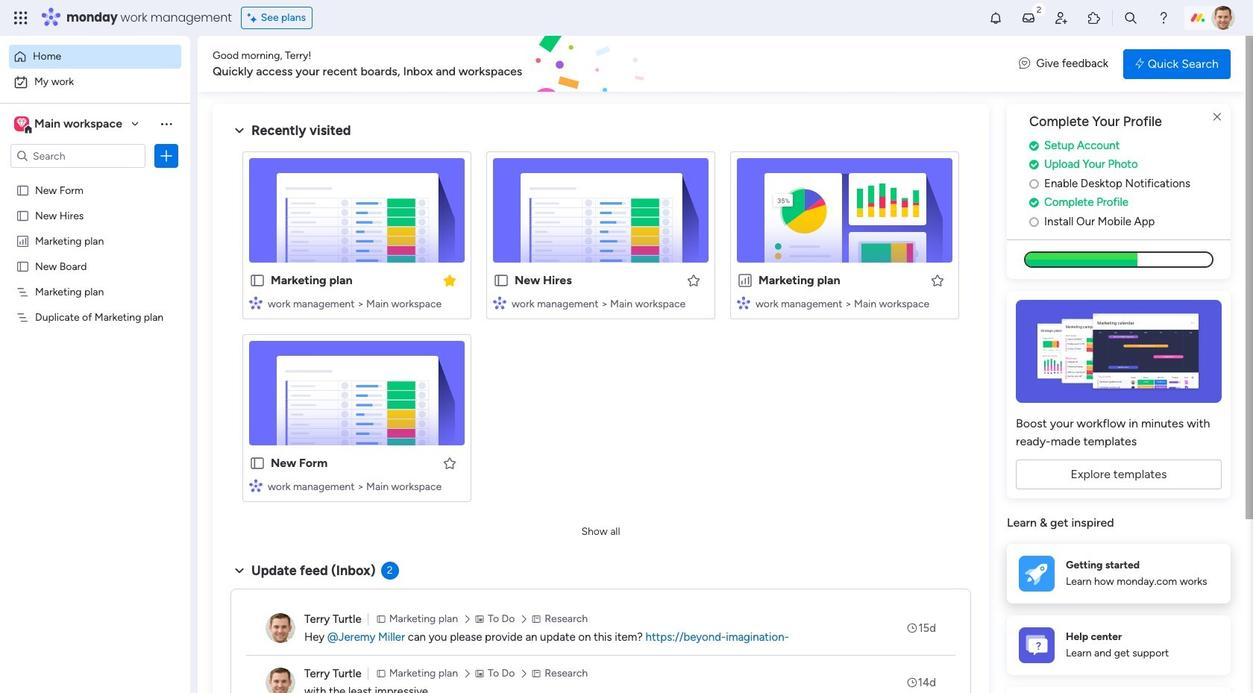 Task type: locate. For each thing, give the bounding box(es) containing it.
0 vertical spatial public board image
[[16, 183, 30, 197]]

0 vertical spatial terry turtle image
[[1212, 6, 1236, 30]]

getting started element
[[1008, 544, 1231, 604]]

1 workspace image from the left
[[14, 116, 29, 132]]

public board image
[[16, 183, 30, 197], [16, 208, 30, 222], [249, 272, 266, 289]]

public dashboard image
[[737, 272, 754, 289]]

check circle image up check circle icon
[[1030, 140, 1039, 151]]

2 vertical spatial terry turtle image
[[266, 668, 296, 693]]

2 horizontal spatial public board image
[[493, 272, 510, 289]]

1 vertical spatial terry turtle image
[[266, 613, 296, 643]]

public board image
[[16, 259, 30, 273], [493, 272, 510, 289], [249, 455, 266, 472]]

0 horizontal spatial add to favorites image
[[443, 456, 457, 471]]

see plans image
[[248, 10, 261, 26]]

circle o image
[[1030, 216, 1039, 227]]

check circle image up circle o icon
[[1030, 197, 1039, 208]]

2 check circle image from the top
[[1030, 197, 1039, 208]]

close recently visited image
[[231, 122, 249, 140]]

add to favorites image for rightmost public board icon
[[687, 273, 702, 288]]

add to favorites image
[[931, 273, 946, 288]]

help image
[[1157, 10, 1172, 25]]

monday marketplace image
[[1087, 10, 1102, 25]]

1 vertical spatial add to favorites image
[[443, 456, 457, 471]]

0 vertical spatial option
[[9, 45, 181, 69]]

notifications image
[[989, 10, 1004, 25]]

workspace image
[[14, 116, 29, 132], [17, 116, 27, 132]]

0 vertical spatial check circle image
[[1030, 140, 1039, 151]]

1 vertical spatial option
[[9, 70, 181, 94]]

templates image image
[[1021, 300, 1218, 403]]

option
[[9, 45, 181, 69], [9, 70, 181, 94], [0, 176, 190, 179]]

workspace options image
[[159, 116, 174, 131]]

1 vertical spatial check circle image
[[1030, 197, 1039, 208]]

0 horizontal spatial public board image
[[16, 259, 30, 273]]

list box
[[0, 174, 190, 531]]

check circle image
[[1030, 140, 1039, 151], [1030, 197, 1039, 208]]

v2 bolt switch image
[[1136, 56, 1145, 72]]

0 vertical spatial add to favorites image
[[687, 273, 702, 288]]

v2 user feedback image
[[1020, 55, 1031, 72]]

2 workspace image from the left
[[17, 116, 27, 132]]

2 image
[[1033, 1, 1046, 18]]

terry turtle image
[[1212, 6, 1236, 30], [266, 613, 296, 643], [266, 668, 296, 693]]

add to favorites image
[[687, 273, 702, 288], [443, 456, 457, 471]]

1 horizontal spatial add to favorites image
[[687, 273, 702, 288]]

invite members image
[[1055, 10, 1069, 25]]



Task type: vqa. For each thing, say whether or not it's contained in the screenshot.
middle d
no



Task type: describe. For each thing, give the bounding box(es) containing it.
2 element
[[381, 562, 399, 580]]

1 vertical spatial public board image
[[16, 208, 30, 222]]

workspace selection element
[[14, 115, 125, 134]]

2 vertical spatial option
[[0, 176, 190, 179]]

options image
[[159, 149, 174, 163]]

quick search results list box
[[231, 140, 972, 520]]

search everything image
[[1124, 10, 1139, 25]]

close update feed (inbox) image
[[231, 562, 249, 580]]

1 check circle image from the top
[[1030, 140, 1039, 151]]

2 vertical spatial public board image
[[249, 272, 266, 289]]

circle o image
[[1030, 178, 1039, 189]]

add to favorites image for middle public board icon
[[443, 456, 457, 471]]

Search in workspace field
[[31, 147, 125, 165]]

dapulse x slim image
[[1209, 108, 1227, 126]]

public dashboard image
[[16, 234, 30, 248]]

help center element
[[1008, 616, 1231, 675]]

1 horizontal spatial public board image
[[249, 455, 266, 472]]

update feed image
[[1022, 10, 1037, 25]]

check circle image
[[1030, 159, 1039, 170]]

remove from favorites image
[[443, 273, 457, 288]]

select product image
[[13, 10, 28, 25]]



